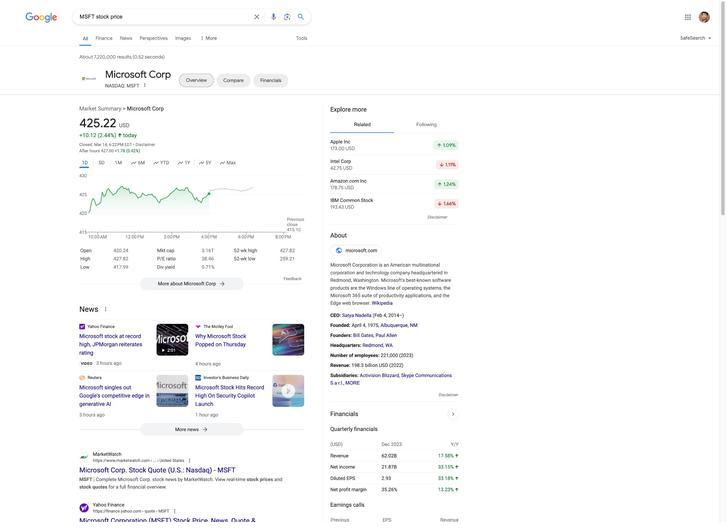Task type: describe. For each thing, give the bounding box(es) containing it.
about this result image
[[172, 509, 185, 516]]

up by 33.15% element
[[438, 465, 459, 471]]

up by 13.23% element
[[438, 488, 459, 493]]

thumbnail image for microsoft corp image
[[79, 73, 99, 84]]

search by voice image
[[270, 13, 278, 21]]

5 years element
[[199, 159, 211, 167]]

about this result image
[[187, 458, 200, 465]]

2 minutes, 1 second element
[[159, 348, 178, 354]]

1 year element
[[178, 159, 190, 167]]

year to date element
[[153, 159, 169, 167]]

up by 17.58% element
[[438, 454, 459, 459]]



Task type: locate. For each thing, give the bounding box(es) containing it.
Search text field
[[80, 13, 249, 22]]

6 months element
[[131, 159, 145, 167]]

tab list
[[79, 69, 459, 90]]

None text field
[[93, 459, 184, 465]]

tab panel
[[331, 136, 459, 214]]

None search field
[[0, 9, 311, 25]]

navigation
[[0, 30, 720, 50]]

section
[[323, 103, 459, 523]]

google image
[[26, 12, 57, 23]]

search by image image
[[283, 13, 292, 21]]

None text field
[[150, 459, 184, 464], [93, 509, 169, 515], [141, 510, 169, 515], [150, 459, 184, 464], [93, 509, 169, 515], [141, 510, 169, 515]]

group
[[79, 158, 304, 170]]

up by 2.44% element
[[98, 132, 122, 139]]

more options image
[[141, 82, 148, 89], [142, 82, 148, 88]]

heading
[[105, 69, 171, 81], [331, 105, 459, 114], [331, 232, 459, 240], [79, 333, 150, 358], [195, 333, 266, 349], [79, 384, 150, 409], [195, 384, 266, 409]]

up by 33.18% element
[[438, 476, 459, 482]]



